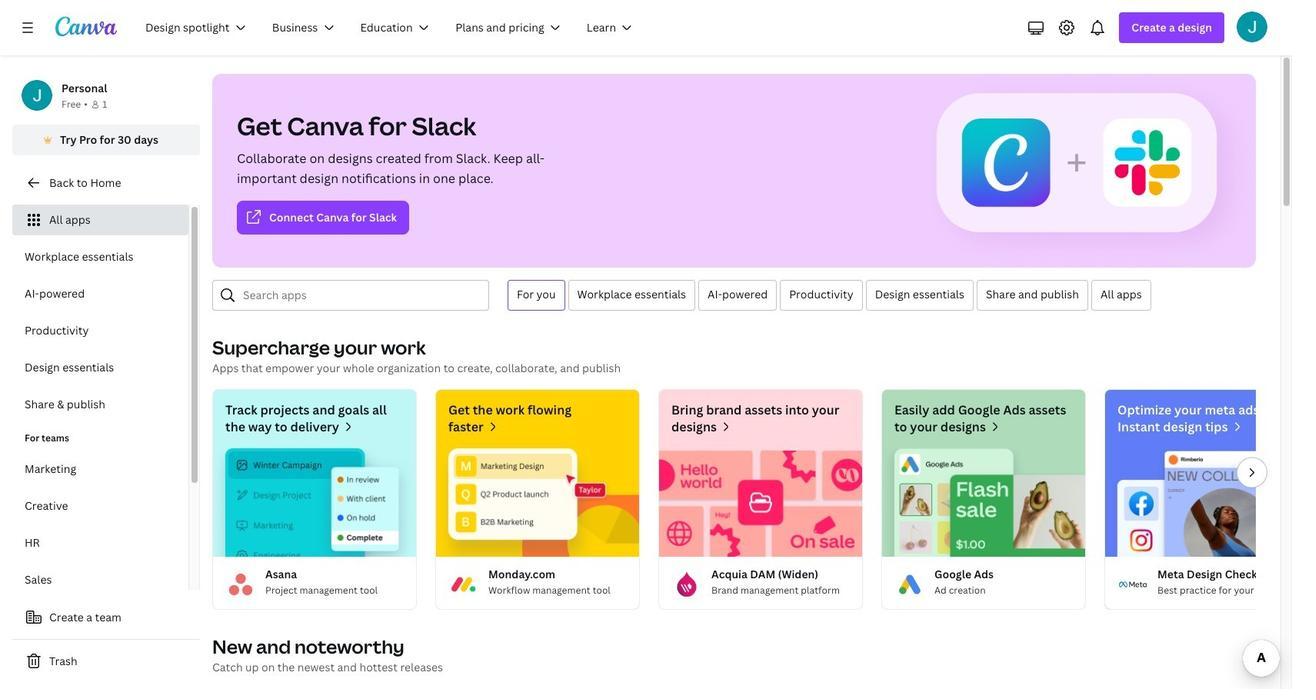 Task type: locate. For each thing, give the bounding box(es) containing it.
acquia dam (widen) image
[[660, 449, 863, 557]]

meta design check image
[[1106, 449, 1293, 557], [1118, 569, 1149, 600]]

1 vertical spatial list
[[12, 454, 189, 596]]

0 vertical spatial google ads image
[[883, 449, 1086, 557]]

monday.com image
[[449, 569, 479, 600]]

asana image
[[225, 569, 256, 600]]

0 vertical spatial list
[[12, 205, 189, 420]]

list
[[12, 205, 189, 420], [12, 454, 189, 596]]

Input field to search for apps search field
[[243, 281, 479, 310]]

top level navigation element
[[135, 12, 649, 43]]

asana image
[[213, 449, 416, 557]]

1 vertical spatial google ads image
[[895, 569, 926, 600]]

an image of the canva logo, a plus sign and the slack logo image
[[931, 74, 1257, 268]]

google ads image
[[883, 449, 1086, 557], [895, 569, 926, 600]]

acquia dam (widen) image
[[672, 569, 703, 600]]

2 list from the top
[[12, 454, 189, 596]]

1 list from the top
[[12, 205, 189, 420]]



Task type: vqa. For each thing, say whether or not it's contained in the screenshot.
2nd List from the bottom
yes



Task type: describe. For each thing, give the bounding box(es) containing it.
0 vertical spatial meta design check image
[[1106, 449, 1293, 557]]

1 vertical spatial meta design check image
[[1118, 569, 1149, 600]]

john smith image
[[1237, 12, 1268, 42]]

monday.com image
[[436, 449, 640, 557]]



